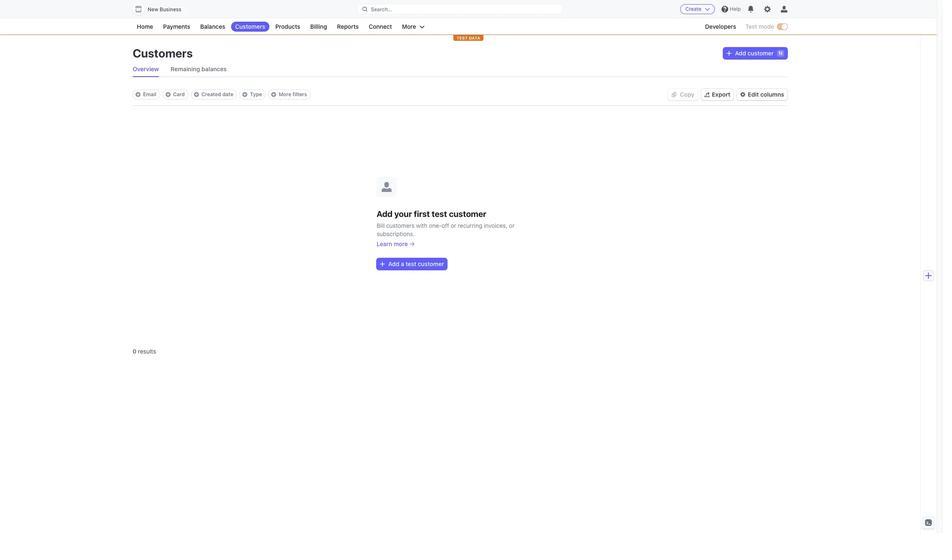 Task type: locate. For each thing, give the bounding box(es) containing it.
add up bill
[[377, 209, 393, 219]]

edit columns
[[748, 91, 784, 98]]

developers
[[705, 23, 736, 30]]

0 vertical spatial test
[[432, 209, 447, 219]]

add card image
[[166, 92, 171, 97]]

more
[[402, 23, 416, 30], [279, 91, 291, 98]]

0 vertical spatial more
[[402, 23, 416, 30]]

connect link
[[365, 22, 396, 32]]

svg image inside add a test customer button
[[380, 262, 385, 267]]

customer left n
[[748, 50, 774, 57]]

0 horizontal spatial or
[[451, 222, 456, 229]]

n
[[779, 50, 783, 56]]

test mode
[[745, 23, 774, 30]]

1 horizontal spatial test
[[432, 209, 447, 219]]

0 horizontal spatial svg image
[[380, 262, 385, 267]]

reports link
[[333, 22, 363, 32]]

more right 'connect'
[[402, 23, 416, 30]]

one-
[[429, 222, 442, 229]]

more button
[[398, 22, 429, 32]]

invoices,
[[484, 222, 507, 229]]

0 results
[[133, 348, 156, 355]]

1 vertical spatial more
[[279, 91, 291, 98]]

0 horizontal spatial test
[[406, 261, 416, 268]]

1 horizontal spatial svg image
[[727, 51, 732, 56]]

data
[[469, 35, 480, 40]]

1 vertical spatial add
[[377, 209, 393, 219]]

subscriptions.
[[377, 230, 415, 238]]

search…
[[371, 6, 392, 12]]

svg image left add customer
[[727, 51, 732, 56]]

0
[[133, 348, 136, 355]]

reports
[[337, 23, 359, 30]]

add left "a"
[[388, 261, 399, 268]]

0 horizontal spatial more
[[279, 91, 291, 98]]

home
[[137, 23, 153, 30]]

add inside button
[[388, 261, 399, 268]]

or
[[451, 222, 456, 229], [509, 222, 515, 229]]

more filters
[[279, 91, 307, 98]]

columns
[[760, 91, 784, 98]]

date
[[222, 91, 233, 98]]

test
[[432, 209, 447, 219], [406, 261, 416, 268]]

a
[[401, 261, 404, 268]]

customer
[[748, 50, 774, 57], [449, 209, 486, 219], [418, 261, 444, 268]]

0 horizontal spatial customer
[[418, 261, 444, 268]]

add your first test customer
[[377, 209, 486, 219]]

add a test customer button
[[377, 258, 447, 270]]

home link
[[133, 22, 157, 32]]

first
[[414, 209, 430, 219]]

add down test
[[735, 50, 746, 57]]

add for add customer
[[735, 50, 746, 57]]

customer up the recurring at the top of the page
[[449, 209, 486, 219]]

test
[[457, 35, 468, 40]]

products
[[275, 23, 300, 30]]

1 vertical spatial test
[[406, 261, 416, 268]]

customers up overview
[[133, 46, 193, 60]]

or right off
[[451, 222, 456, 229]]

type
[[250, 91, 262, 98]]

0 vertical spatial customers
[[235, 23, 265, 30]]

test right "a"
[[406, 261, 416, 268]]

0 horizontal spatial customers
[[133, 46, 193, 60]]

toolbar containing email
[[133, 90, 311, 100]]

learn more
[[377, 240, 408, 248]]

customer inside button
[[418, 261, 444, 268]]

add
[[735, 50, 746, 57], [377, 209, 393, 219], [388, 261, 399, 268]]

tab list
[[133, 62, 788, 77]]

0 vertical spatial add
[[735, 50, 746, 57]]

svg image left "a"
[[380, 262, 385, 267]]

remaining
[[171, 65, 200, 73]]

or right invoices,
[[509, 222, 515, 229]]

2 or from the left
[[509, 222, 515, 229]]

customers
[[235, 23, 265, 30], [133, 46, 193, 60]]

new
[[148, 6, 158, 13]]

more inside more button
[[402, 23, 416, 30]]

customers
[[386, 222, 415, 229]]

billing
[[310, 23, 327, 30]]

svg image
[[727, 51, 732, 56], [380, 262, 385, 267]]

add type image
[[243, 92, 248, 97]]

business
[[160, 6, 181, 13]]

toolbar
[[133, 90, 311, 100]]

1 horizontal spatial or
[[509, 222, 515, 229]]

create button
[[680, 4, 715, 14]]

new business
[[148, 6, 181, 13]]

customers link
[[231, 22, 269, 32]]

learn more link
[[377, 240, 415, 248]]

1 horizontal spatial more
[[402, 23, 416, 30]]

results
[[138, 348, 156, 355]]

2 vertical spatial add
[[388, 261, 399, 268]]

customer right "a"
[[418, 261, 444, 268]]

1 vertical spatial svg image
[[380, 262, 385, 267]]

test inside add a test customer button
[[406, 261, 416, 268]]

export button
[[701, 89, 734, 101]]

customers left the products
[[235, 23, 265, 30]]

with
[[416, 222, 427, 229]]

add for add a test customer
[[388, 261, 399, 268]]

1 vertical spatial customer
[[449, 209, 486, 219]]

2 horizontal spatial customer
[[748, 50, 774, 57]]

2 vertical spatial customer
[[418, 261, 444, 268]]

tab list containing overview
[[133, 62, 788, 77]]

more right add more filters image
[[279, 91, 291, 98]]

test up one-
[[432, 209, 447, 219]]



Task type: describe. For each thing, give the bounding box(es) containing it.
add more filters image
[[271, 92, 276, 97]]

bill customers with one-off or recurring invoices, or subscriptions.
[[377, 222, 515, 238]]

0 vertical spatial svg image
[[727, 51, 732, 56]]

export
[[712, 91, 730, 98]]

balances
[[200, 23, 225, 30]]

balances link
[[196, 22, 229, 32]]

overview link
[[133, 62, 159, 77]]

filters
[[293, 91, 307, 98]]

more for more
[[402, 23, 416, 30]]

create
[[685, 6, 702, 12]]

help button
[[718, 3, 744, 16]]

card
[[173, 91, 185, 98]]

add a test customer
[[388, 261, 444, 268]]

bill
[[377, 222, 385, 229]]

more
[[394, 240, 408, 248]]

Search… search field
[[358, 4, 563, 14]]

your
[[394, 209, 412, 219]]

copy
[[680, 91, 694, 98]]

overview
[[133, 65, 159, 73]]

payments
[[163, 23, 190, 30]]

new business button
[[133, 3, 190, 15]]

created date
[[201, 91, 233, 98]]

payments link
[[159, 22, 194, 32]]

email
[[143, 91, 156, 98]]

remaining balances link
[[171, 62, 227, 77]]

test
[[745, 23, 757, 30]]

connect
[[369, 23, 392, 30]]

copy button
[[668, 89, 698, 101]]

created
[[201, 91, 221, 98]]

remaining balances
[[171, 65, 227, 73]]

svg image
[[672, 92, 677, 97]]

learn
[[377, 240, 392, 248]]

mode
[[759, 23, 774, 30]]

edit
[[748, 91, 759, 98]]

add customer
[[735, 50, 774, 57]]

add created date image
[[194, 92, 199, 97]]

help
[[730, 6, 741, 12]]

off
[[442, 222, 449, 229]]

add for add your first test customer
[[377, 209, 393, 219]]

edit columns button
[[737, 89, 788, 101]]

1 or from the left
[[451, 222, 456, 229]]

products link
[[271, 22, 304, 32]]

0 vertical spatial customer
[[748, 50, 774, 57]]

recurring
[[458, 222, 482, 229]]

more for more filters
[[279, 91, 291, 98]]

balances
[[202, 65, 227, 73]]

test data
[[457, 35, 480, 40]]

billing link
[[306, 22, 331, 32]]

1 horizontal spatial customer
[[449, 209, 486, 219]]

developers link
[[701, 22, 740, 32]]

Search… text field
[[358, 4, 563, 14]]

add email image
[[136, 92, 141, 97]]

1 horizontal spatial customers
[[235, 23, 265, 30]]

1 vertical spatial customers
[[133, 46, 193, 60]]



Task type: vqa. For each thing, say whether or not it's contained in the screenshot.
the is
no



